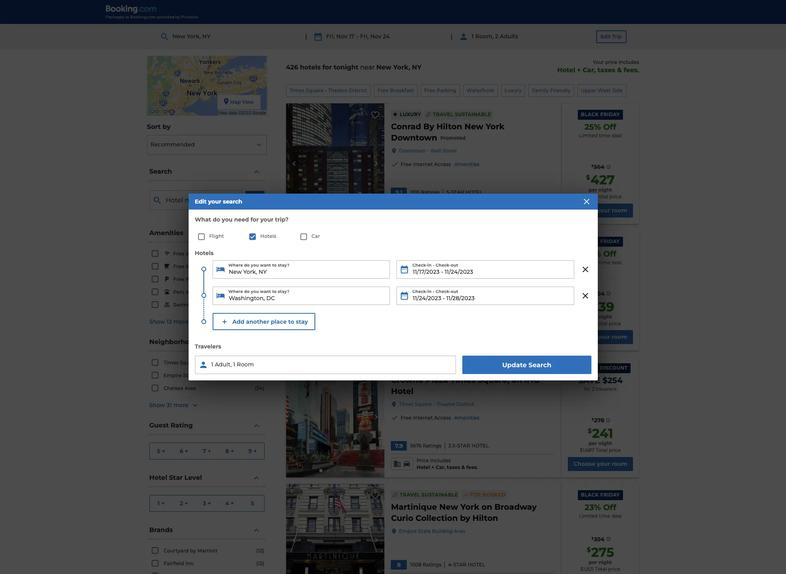 Task type: vqa. For each thing, say whether or not it's contained in the screenshot.
bottom THE &
yes



Task type: describe. For each thing, give the bounding box(es) containing it.
1 vertical spatial breakfast
[[186, 264, 210, 270]]

black for 427
[[581, 112, 599, 118]]

courtyard by marriott
[[164, 548, 218, 554]]

chelsea
[[164, 386, 183, 392]]

1 horizontal spatial hotels
[[260, 233, 276, 239]]

show 31 more button
[[149, 401, 264, 411]]

& for 427
[[462, 211, 465, 217]]

new inside the "martinique new york on broadway curio collection by hilton"
[[439, 503, 458, 512]]

total for 241
[[596, 448, 608, 454]]

| for fri, nov 17 – fri, nov 24
[[305, 33, 307, 40]]

downtown inside conrad by hilton new york downtown
[[391, 133, 437, 143]]

0 vertical spatial district
[[349, 87, 367, 93]]

night for 275
[[599, 560, 612, 566]]

3.5-star hotel
[[448, 443, 489, 449]]

state for times
[[183, 373, 196, 379]]

1 vertical spatial travel
[[438, 365, 459, 371]]

hotel right 4-
[[468, 562, 485, 568]]

free down 426 hotels for tonight near new york, ny
[[378, 87, 389, 93]]

0 horizontal spatial ny
[[202, 33, 210, 40]]

your left trip?
[[260, 216, 274, 223]]

price for 427
[[610, 194, 622, 200]]

1 room, 2 adults
[[472, 33, 518, 40]]

per for 241
[[589, 441, 597, 447]]

+ for 7 +
[[208, 448, 211, 455]]

$ for 354
[[592, 537, 594, 541]]

allowed
[[186, 289, 206, 295]]

by right the sort
[[163, 123, 171, 131]]

0 vertical spatial travel
[[433, 111, 453, 117]]

$1,667
[[580, 321, 595, 327]]

guest rating
[[149, 422, 193, 430]]

$ for 427
[[586, 174, 590, 182]]

street for 239
[[442, 275, 457, 281]]

martinique new york on broadway curio collection by hilton element
[[391, 502, 555, 524]]

photo carousel region for 275
[[286, 484, 385, 575]]

show for show 31 more
[[149, 402, 165, 409]]

fees. for 241
[[466, 465, 478, 471]]

1 right adult,
[[233, 361, 235, 369]]

hotel down the 5676 ratings
[[417, 465, 430, 471]]

$ 278
[[592, 417, 605, 425]]

martinique new york on broadway curio collection by hilton
[[391, 503, 537, 524]]

free internet access amenities for 241
[[401, 415, 479, 421]]

wall for 239
[[430, 275, 441, 281]]

1 vertical spatial for
[[251, 216, 259, 223]]

off for 275
[[603, 503, 616, 513]]

4 +
[[225, 500, 234, 507]]

choose your room for 427
[[574, 207, 627, 214]]

6 +
[[180, 448, 188, 455]]

district for empire state building area
[[223, 360, 241, 366]]

- down 426 hotels for tonight near new york, ny
[[325, 87, 327, 93]]

4
[[225, 500, 229, 507]]

0 horizontal spatial hotels
[[195, 250, 214, 257]]

free up 'by'
[[424, 87, 435, 93]]

5 button
[[241, 496, 264, 512]]

fees. inside your price includes hotel + car, taxes & fees.
[[624, 66, 639, 74]]

–
[[356, 33, 359, 40]]

fri, nov 17 – fri, nov 24
[[326, 33, 390, 40]]

times square - theatre district for empire state building area
[[164, 360, 241, 366]]

your for per
[[597, 334, 610, 341]]

area inside residence inn by marriott new york downtown manhattan/world trade center area
[[421, 271, 441, 281]]

0 vertical spatial 2
[[495, 33, 498, 40]]

broadway
[[495, 503, 537, 512]]

price inside 239 per night $1,667 total price
[[609, 321, 621, 327]]

empire for times square - theatre district
[[164, 373, 182, 379]]

22%
[[585, 249, 601, 259]]

$ 241 per night $1,687 total price
[[580, 426, 621, 454]]

2 vertical spatial breakfast
[[411, 289, 436, 295]]

york inside the "martinique new york on broadway curio collection by hilton"
[[461, 503, 479, 512]]

amenities for 427
[[454, 162, 479, 168]]

conrad by hilton new york downtown
[[391, 122, 505, 143]]

rating
[[171, 422, 193, 430]]

0 vertical spatial sustainable
[[455, 111, 491, 117]]

times inside "crowne plaza times square, an ihg hotel"
[[451, 376, 476, 385]]

free down 'amenities' dropdown button
[[173, 251, 184, 257]]

an
[[512, 376, 522, 385]]

on
[[482, 503, 492, 512]]

1 vertical spatial marriott
[[197, 548, 218, 554]]

(63)
[[255, 264, 264, 270]]

564
[[594, 163, 605, 171]]

trade
[[517, 260, 540, 270]]

1 nov from the left
[[336, 33, 348, 40]]

- down 'by'
[[427, 148, 429, 154]]

empire state building area for new
[[399, 529, 465, 535]]

3 +
[[203, 500, 211, 507]]

(201)
[[253, 289, 264, 295]]

for 2 travelers
[[584, 387, 617, 393]]

0 horizontal spatial free breakfast
[[173, 264, 210, 270]]

family
[[532, 87, 549, 93]]

map view
[[230, 99, 254, 105]]

$2,986
[[579, 194, 595, 200]]

8 for 8 +
[[225, 448, 229, 455]]

22% off
[[585, 249, 616, 259]]

fairfield
[[164, 561, 184, 567]]

neighborhoods button
[[148, 334, 266, 352]]

crowne plaza times square, an ihg hotel element
[[391, 375, 555, 397]]

times down "426"
[[290, 87, 305, 93]]

trip?
[[275, 216, 289, 223]]

plaza
[[426, 376, 448, 385]]

hotel right 5-
[[466, 189, 483, 195]]

residence inn by marriott new york downtown manhattan/world trade center area element
[[391, 248, 555, 281]]

- up hot breakfast included ,
[[427, 275, 429, 281]]

total for 427
[[596, 194, 608, 200]]

1 vertical spatial access
[[207, 251, 225, 257]]

top for 241
[[509, 365, 520, 371]]

- down travelers
[[199, 360, 201, 366]]

2 vertical spatial for
[[584, 387, 591, 393]]

residence
[[391, 249, 435, 259]]

0 vertical spatial times square - theatre district
[[290, 87, 367, 93]]

1 vertical spatial luxury
[[400, 111, 421, 117]]

1 horizontal spatial parking
[[437, 87, 456, 93]]

+ for 8 +
[[231, 448, 234, 455]]

internet for 241
[[413, 415, 433, 421]]

25% off
[[585, 122, 616, 132]]

more for show 12 more
[[173, 319, 189, 326]]

limited for 275
[[579, 514, 598, 520]]

sign in to save image for 427
[[371, 111, 379, 121]]

(12) for fairfield inn
[[256, 561, 264, 567]]

2 vertical spatial travel sustainable
[[400, 492, 458, 498]]

0 horizontal spatial free parking
[[173, 277, 205, 283]]

1 vertical spatial 2
[[592, 387, 595, 393]]

fairfield inn
[[164, 561, 194, 567]]

4-
[[448, 562, 454, 568]]

hotel inside "crowne plaza times square, an ihg hotel"
[[391, 387, 414, 397]]

23% off
[[585, 503, 616, 513]]

$ for 275
[[587, 547, 591, 554]]

1008 ratings
[[410, 562, 441, 568]]

0 vertical spatial free breakfast
[[378, 87, 414, 93]]

6
[[180, 448, 183, 455]]

354
[[594, 536, 605, 544]]

go to image #1 image
[[319, 470, 323, 473]]

$ for 278
[[592, 418, 594, 422]]

times down 'crowne'
[[399, 402, 414, 408]]

5 for 5
[[251, 500, 254, 507]]

9 + button
[[241, 444, 264, 460]]

black friday for 275
[[581, 492, 620, 498]]

includes for 427
[[430, 204, 451, 210]]

2 nov from the left
[[370, 33, 381, 40]]

edit for edit trip
[[601, 34, 611, 40]]

1 vertical spatial sustainable
[[460, 365, 497, 371]]

includes
[[619, 59, 639, 65]]

3 + button
[[195, 496, 218, 512]]

choose for 427
[[574, 207, 595, 214]]

5 +
[[157, 448, 165, 455]]

time for 427
[[599, 133, 610, 139]]

update
[[502, 362, 527, 369]]

edit trip
[[601, 34, 622, 40]]

new inside residence inn by marriott new york downtown manhattan/world trade center area
[[501, 249, 520, 259]]

2 + button
[[173, 496, 195, 512]]

free up 7.9
[[401, 415, 412, 421]]

photo carousel region for 241
[[286, 357, 385, 478]]

package
[[573, 365, 599, 371]]

2 vertical spatial sustainable
[[422, 492, 458, 498]]

save $254
[[578, 376, 623, 386]]

hotel inside dropdown button
[[149, 474, 167, 482]]

+ for 3 +
[[208, 500, 211, 507]]

your left "search"
[[208, 198, 221, 205]]

hotel right 3.5-
[[472, 443, 489, 449]]

2 fri, from the left
[[360, 33, 369, 40]]

price includes hotel + car, taxes & fees. for 241
[[417, 458, 478, 471]]

conrad by hilton new york downtown - promoted element
[[391, 121, 555, 143]]

9.1
[[396, 189, 403, 196]]

0 horizontal spatial york,
[[187, 33, 201, 40]]

1 adult, 1 room button
[[195, 356, 456, 374]]

0 vertical spatial square
[[306, 87, 324, 93]]

239
[[591, 299, 614, 315]]

your for 427
[[597, 207, 610, 214]]

building for square
[[198, 373, 219, 379]]

$ 354
[[592, 536, 605, 544]]

search inside button
[[529, 362, 551, 369]]

black for per
[[581, 239, 599, 245]]

304
[[594, 290, 605, 298]]

night inside 239 per night $1,667 total price
[[599, 314, 612, 320]]

you
[[222, 216, 233, 223]]

deal for 427
[[612, 133, 622, 139]]

2 vertical spatial travel
[[400, 492, 420, 498]]

search
[[223, 198, 242, 205]]

0 vertical spatial breakfast
[[390, 87, 414, 93]]

3.5-
[[448, 443, 457, 449]]

ratings for 427
[[421, 189, 440, 195]]

limited time deal for 275
[[579, 514, 622, 520]]

amenities inside dropdown button
[[149, 229, 183, 237]]

choose for 241
[[574, 461, 595, 468]]

0 vertical spatial free parking
[[424, 87, 456, 93]]

4-star hotel
[[448, 562, 485, 568]]

1 horizontal spatial luxury
[[505, 87, 522, 93]]

hotel star level button
[[148, 470, 266, 488]]

new right near
[[376, 64, 392, 71]]

5-star hotel
[[447, 189, 483, 195]]

12
[[167, 319, 172, 326]]

guest rating button
[[148, 417, 266, 435]]

night for 241
[[599, 441, 612, 447]]

upper
[[581, 87, 597, 93]]

426 hotels for tonight near new york, ny
[[286, 64, 422, 71]]

friday for per
[[600, 239, 620, 245]]

top for 275
[[470, 492, 481, 498]]

Hotel name, brand, or keyword text field
[[149, 191, 242, 210]]

choose your room button for 427
[[568, 204, 633, 218]]

+ for 2 +
[[185, 500, 188, 507]]

8 + button
[[218, 444, 241, 460]]

$ 275 per night $1,921 total price
[[581, 545, 620, 573]]

swimming pool
[[173, 302, 213, 308]]

per for 275
[[589, 560, 597, 566]]

photo carousel region for 427
[[286, 104, 385, 224]]

(12) for courtyard by marriott
[[256, 548, 264, 554]]

need
[[234, 216, 249, 223]]

+ for 1 +
[[161, 500, 165, 507]]

241
[[592, 426, 613, 442]]

curio
[[391, 514, 413, 524]]

room,
[[475, 33, 494, 40]]

1 fri, from the left
[[326, 33, 335, 40]]

hot
[[401, 289, 410, 295]]

0 vertical spatial for
[[323, 64, 332, 71]]

1 vertical spatial internet
[[186, 251, 206, 257]]

$ 427 per night $2,986 total price
[[579, 172, 622, 200]]

area down adult,
[[220, 373, 232, 379]]

ratings for 241
[[423, 443, 442, 449]]

+ inside your price includes hotel + car, taxes & fees.
[[577, 66, 581, 74]]

1 vertical spatial travel sustainable
[[438, 365, 497, 371]]

free up pets
[[173, 277, 184, 283]]

hotel inside your price includes hotel + car, taxes & fees.
[[557, 66, 575, 74]]

by inside residence inn by marriott new york downtown manhattan/world trade center area
[[453, 249, 463, 259]]

1 for 1 adult, 1 room
[[211, 361, 213, 369]]

map
[[230, 99, 241, 105]]

area down the "martinique new york on broadway curio collection by hilton" at the bottom
[[454, 529, 465, 535]]

edit your search
[[195, 198, 242, 205]]

manhattan/world
[[440, 260, 514, 270]]

edit trip button
[[596, 30, 627, 43]]

booked for 241
[[521, 365, 544, 371]]

star for 241
[[457, 443, 470, 449]]

hot breakfast included ,
[[401, 289, 461, 295]]

area right "chelsea"
[[185, 386, 196, 392]]

427
[[591, 172, 615, 188]]

square for free internet access
[[415, 402, 432, 408]]

residence inn by marriott new york downtown manhattan/world trade center area
[[391, 249, 541, 281]]



Task type: locate. For each thing, give the bounding box(es) containing it.
price inside $ 241 per night $1,687 total price
[[609, 448, 621, 454]]

show 12 more button
[[149, 318, 264, 327]]

0 vertical spatial downtown - wall street
[[399, 148, 457, 154]]

$ inside $ 275 per night $1,921 total price
[[587, 547, 591, 554]]

1 free internet access amenities from the top
[[401, 162, 479, 168]]

1 vertical spatial choose
[[574, 334, 595, 341]]

choose your room for per
[[574, 334, 627, 341]]

night inside $ 275 per night $1,921 total price
[[599, 560, 612, 566]]

2 street from the top
[[442, 275, 457, 281]]

room for 427
[[612, 207, 627, 214]]

free internet access amenities up 5-
[[401, 162, 479, 168]]

off right 25%
[[603, 122, 616, 132]]

friendly
[[550, 87, 571, 93]]

1 left adult,
[[211, 361, 213, 369]]

$ inside $ 564
[[592, 164, 594, 168]]

flight
[[209, 233, 224, 239]]

2 +
[[180, 500, 188, 507]]

free internet access amenities for 427
[[401, 162, 479, 168]]

total inside $ 241 per night $1,687 total price
[[596, 448, 608, 454]]

downtown - wall street for 239
[[399, 275, 457, 281]]

1 horizontal spatial building
[[432, 529, 453, 535]]

building for new
[[432, 529, 453, 535]]

2 choose your room button from the top
[[568, 331, 633, 345]]

& down "5-star hotel"
[[462, 211, 465, 217]]

marriott down 'brands' dropdown button
[[197, 548, 218, 554]]

where do you want to stay? text field for 1st check-in - check-out field from the bottom
[[212, 287, 390, 305]]

hotel down 'crowne'
[[391, 387, 414, 397]]

0 horizontal spatial marriott
[[197, 548, 218, 554]]

0 horizontal spatial luxury
[[400, 111, 421, 117]]

- down plaza
[[433, 402, 435, 408]]

1 time from the top
[[599, 133, 610, 139]]

wall down conrad by hilton new york downtown
[[430, 148, 441, 154]]

$1,687
[[580, 448, 595, 454]]

what
[[195, 216, 211, 223]]

time for per
[[599, 260, 610, 266]]

times square - theatre district for free internet access
[[399, 402, 474, 408]]

more
[[173, 319, 189, 326], [173, 402, 188, 409]]

empire for martinique new york on broadway curio collection by hilton
[[399, 529, 417, 535]]

+ for 5 +
[[162, 448, 165, 455]]

access for 427
[[434, 162, 451, 168]]

8 left 1008
[[397, 562, 401, 569]]

night inside '$ 427 per night $2,986 total price'
[[599, 187, 612, 193]]

2 check-in - check-out field from the top
[[397, 287, 574, 305]]

2 choose from the top
[[574, 334, 595, 341]]

25%
[[585, 122, 601, 132]]

0 vertical spatial off
[[603, 122, 616, 132]]

1 where do you want to stay? text field from the top
[[212, 261, 390, 279]]

2 vertical spatial time
[[599, 514, 610, 520]]

theatre down tonight
[[328, 87, 347, 93]]

theatre
[[328, 87, 347, 93], [202, 360, 222, 366], [437, 402, 455, 408]]

fees. down "5-star hotel"
[[466, 211, 478, 217]]

go to image #2 image
[[327, 470, 329, 472]]

1 + button
[[150, 496, 173, 512]]

8 +
[[225, 448, 234, 455]]

2 time from the top
[[599, 260, 610, 266]]

street for $
[[442, 148, 457, 154]]

pool
[[202, 302, 213, 308]]

2 off from the top
[[603, 249, 616, 259]]

2 vertical spatial deal
[[612, 514, 622, 520]]

hilton inside conrad by hilton new york downtown
[[437, 122, 462, 132]]

edit
[[601, 34, 611, 40], [195, 198, 207, 205]]

1 horizontal spatial ny
[[412, 64, 422, 71]]

square down plaza
[[415, 402, 432, 408]]

2 vertical spatial choose your room button
[[568, 458, 633, 472]]

price inside '$ 427 per night $2,986 total price'
[[610, 194, 622, 200]]

0 horizontal spatial square
[[180, 360, 198, 366]]

ratings for 275
[[423, 562, 441, 568]]

23%
[[585, 503, 601, 513]]

state
[[183, 373, 196, 379], [418, 529, 431, 535]]

taxes for 241
[[447, 465, 460, 471]]

1 adult, 1 room
[[211, 361, 254, 369]]

2 price includes hotel + car, taxes & fees. from the top
[[417, 458, 478, 471]]

1 downtown - wall street from the top
[[399, 148, 457, 154]]

275
[[591, 545, 614, 561]]

sustainable up collection
[[422, 492, 458, 498]]

per for 427
[[589, 187, 597, 193]]

| left room,
[[451, 33, 453, 40]]

nov
[[336, 33, 348, 40], [370, 33, 381, 40]]

+ inside 'button'
[[231, 448, 234, 455]]

trip
[[612, 34, 622, 40]]

| for 1 room, 2 adults
[[451, 33, 453, 40]]

1 includes from the top
[[430, 204, 451, 210]]

square for empire state building area
[[180, 360, 198, 366]]

total right $1,921
[[595, 567, 607, 573]]

limited time deal
[[579, 133, 622, 139], [579, 260, 622, 266], [579, 514, 622, 520]]

1 per from the top
[[589, 187, 597, 193]]

0 vertical spatial more
[[173, 319, 189, 326]]

4 photo carousel region from the top
[[286, 484, 385, 575]]

internet up 1105 ratings
[[413, 162, 433, 168]]

8
[[225, 448, 229, 455], [397, 562, 401, 569]]

downtown - wall street for $
[[399, 148, 457, 154]]

3 time from the top
[[599, 514, 610, 520]]

time down '22% off'
[[599, 260, 610, 266]]

included
[[437, 289, 460, 295]]

taxes down 3.5-
[[447, 465, 460, 471]]

$ for 564
[[592, 164, 594, 168]]

2 free internet access amenities from the top
[[401, 415, 479, 421]]

2 limited from the top
[[579, 260, 598, 266]]

booking.com packages image
[[105, 5, 199, 19]]

1 (42) from the top
[[255, 277, 264, 283]]

1 show from the top
[[149, 319, 165, 326]]

(42) down the (63)
[[255, 277, 264, 283]]

price
[[605, 59, 618, 65], [610, 194, 622, 200], [609, 321, 621, 327], [609, 448, 621, 454], [608, 567, 620, 573]]

0 vertical spatial 5
[[157, 448, 160, 455]]

4 + button
[[218, 496, 241, 512]]

travel up martinique on the bottom of page
[[400, 492, 420, 498]]

friday
[[600, 112, 620, 118], [600, 239, 620, 245], [600, 492, 620, 498]]

marriott up the manhattan/world
[[465, 249, 499, 259]]

$ left 241
[[588, 428, 592, 435]]

price for 241
[[417, 458, 429, 464]]

new up trade
[[501, 249, 520, 259]]

luxury up conrad
[[400, 111, 421, 117]]

2 vertical spatial theatre
[[437, 402, 455, 408]]

collection
[[416, 514, 458, 524]]

district
[[349, 87, 367, 93], [223, 360, 241, 366], [457, 402, 474, 408]]

photo carousel region
[[286, 104, 385, 224], [286, 231, 385, 351], [286, 357, 385, 478], [286, 484, 385, 575]]

per inside $ 275 per night $1,921 total price
[[589, 560, 597, 566]]

go to image #4 image
[[341, 470, 344, 472]]

square
[[306, 87, 324, 93], [180, 360, 198, 366], [415, 402, 432, 408]]

0 vertical spatial hilton
[[437, 122, 462, 132]]

amenities up "5-star hotel"
[[454, 162, 479, 168]]

york inside residence inn by marriott new york downtown manhattan/world trade center area
[[523, 249, 541, 259]]

car
[[312, 233, 320, 239]]

2 sign in to save image from the top
[[371, 492, 379, 502]]

theatre for free internet access
[[437, 402, 455, 408]]

& down includes
[[617, 66, 622, 74]]

$ inside '$ 427 per night $2,986 total price'
[[586, 174, 590, 182]]

car, down 1105 ratings
[[436, 211, 446, 217]]

0 vertical spatial choose
[[574, 207, 595, 214]]

1 vertical spatial hotels
[[195, 250, 214, 257]]

2 vertical spatial &
[[462, 465, 465, 471]]

car, for 241
[[436, 465, 446, 471]]

1 horizontal spatial state
[[418, 529, 431, 535]]

Check-in - Check-out field
[[397, 261, 574, 279], [397, 287, 574, 305]]

travelers
[[596, 387, 617, 393]]

york down waterfront
[[486, 122, 505, 132]]

per up the $1,687
[[589, 441, 597, 447]]

sign in to save image
[[371, 365, 379, 375]]

2 photo carousel region from the top
[[286, 231, 385, 351]]

+ inside button
[[231, 500, 234, 507]]

car, for 427
[[436, 211, 446, 217]]

1 horizontal spatial district
[[349, 87, 367, 93]]

by inside the "martinique new york on broadway curio collection by hilton"
[[460, 514, 470, 524]]

by
[[423, 122, 434, 132]]

by
[[163, 123, 171, 131], [453, 249, 463, 259], [460, 514, 470, 524], [190, 548, 196, 554]]

inn for fairfield
[[185, 561, 194, 567]]

0 vertical spatial choose your room button
[[568, 204, 633, 218]]

free down free internet access
[[173, 264, 184, 270]]

3 friday from the top
[[600, 492, 620, 498]]

off for 427
[[603, 122, 616, 132]]

1 check-in - check-out field from the top
[[397, 261, 574, 279]]

426
[[286, 64, 298, 71]]

0 horizontal spatial building
[[198, 373, 219, 379]]

5676
[[410, 443, 422, 449]]

0 horizontal spatial parking
[[186, 277, 205, 283]]

$ inside $ 354
[[592, 537, 594, 541]]

1 vertical spatial district
[[223, 360, 241, 366]]

1 night from the top
[[599, 187, 612, 193]]

31
[[167, 402, 172, 409]]

2 vertical spatial friday
[[600, 492, 620, 498]]

hotel up friendly
[[557, 66, 575, 74]]

0 vertical spatial taxes
[[598, 66, 615, 74]]

fees. for 427
[[466, 211, 478, 217]]

state down collection
[[418, 529, 431, 535]]

2 wall from the top
[[430, 275, 441, 281]]

$ left 275
[[587, 547, 591, 554]]

taxes for 427
[[447, 211, 460, 217]]

1 vertical spatial downtown - wall street
[[399, 275, 457, 281]]

2 limited time deal from the top
[[579, 260, 622, 266]]

internet up the 5676 ratings
[[413, 415, 433, 421]]

friday for 275
[[600, 492, 620, 498]]

1 vertical spatial free internet access amenities
[[401, 415, 479, 421]]

fees. down 3.5-star hotel
[[466, 465, 478, 471]]

1 vertical spatial building
[[432, 529, 453, 535]]

search button
[[148, 163, 266, 181]]

(34)
[[255, 386, 264, 392]]

room for per
[[612, 334, 627, 341]]

1 choose from the top
[[574, 207, 595, 214]]

york up trade
[[523, 249, 541, 259]]

travel up conrad by hilton new york downtown
[[433, 111, 453, 117]]

0 vertical spatial (12)
[[256, 548, 264, 554]]

3 black friday from the top
[[581, 492, 620, 498]]

4 night from the top
[[599, 560, 612, 566]]

1 room from the top
[[612, 207, 627, 214]]

1 deal from the top
[[612, 133, 622, 139]]

upper west side
[[581, 87, 623, 93]]

2 per from the top
[[589, 314, 597, 320]]

0 vertical spatial check-in - check-out field
[[397, 261, 574, 279]]

1 vertical spatial price includes hotel + car, taxes & fees.
[[417, 458, 478, 471]]

breakfast right hot at the bottom
[[411, 289, 436, 295]]

top booked up the ihg
[[509, 365, 544, 371]]

top booked for 275
[[470, 492, 506, 498]]

24
[[383, 33, 390, 40]]

courtyard
[[164, 548, 189, 554]]

0 vertical spatial travel sustainable
[[433, 111, 491, 117]]

update search button
[[462, 356, 591, 374]]

0 horizontal spatial booked
[[483, 492, 506, 498]]

where do you want to stay? text field for 1st check-in - check-out field from the top of the page
[[212, 261, 390, 279]]

3 night from the top
[[599, 441, 612, 447]]

price right your in the right of the page
[[605, 59, 618, 65]]

empire down the curio
[[399, 529, 417, 535]]

1 choose your room button from the top
[[568, 204, 633, 218]]

choose your room button for 241
[[568, 458, 633, 472]]

3 deal from the top
[[612, 514, 622, 520]]

edit up what
[[195, 198, 207, 205]]

room down '$ 427 per night $2,986 total price'
[[612, 207, 627, 214]]

1 vertical spatial limited
[[579, 260, 598, 266]]

price inside your price includes hotel + car, taxes & fees.
[[605, 59, 618, 65]]

1 price includes hotel + car, taxes & fees. from the top
[[417, 204, 478, 217]]

price inside $ 275 per night $1,921 total price
[[608, 567, 620, 573]]

1 sign in to save image from the top
[[371, 111, 379, 121]]

2 horizontal spatial theatre
[[437, 402, 455, 408]]

sort
[[147, 123, 161, 131]]

0 vertical spatial limited time deal
[[579, 133, 622, 139]]

deal for 275
[[612, 514, 622, 520]]

2 horizontal spatial york
[[523, 249, 541, 259]]

york inside conrad by hilton new york downtown
[[486, 122, 505, 132]]

5 + button
[[150, 444, 173, 460]]

2 black from the top
[[581, 239, 599, 245]]

0 horizontal spatial 8
[[225, 448, 229, 455]]

5 for 5 +
[[157, 448, 160, 455]]

luxury
[[505, 87, 522, 93], [400, 111, 421, 117]]

0 vertical spatial empire
[[164, 373, 182, 379]]

2 black friday from the top
[[581, 239, 620, 245]]

side
[[612, 87, 623, 93]]

1 horizontal spatial |
[[451, 33, 453, 40]]

1 vertical spatial black
[[581, 239, 599, 245]]

1 horizontal spatial top
[[509, 365, 520, 371]]

& inside your price includes hotel + car, taxes & fees.
[[617, 66, 622, 74]]

2 vertical spatial times square - theatre district
[[399, 402, 474, 408]]

278
[[594, 417, 605, 425]]

room for 241
[[612, 461, 627, 468]]

go to image #3 image
[[334, 470, 337, 472]]

star for 427
[[451, 189, 464, 195]]

5 left 6
[[157, 448, 160, 455]]

0 horizontal spatial inn
[[185, 561, 194, 567]]

access for 241
[[434, 415, 451, 421]]

by right courtyard at the left
[[190, 548, 196, 554]]

hotel down 1105 ratings
[[417, 211, 430, 217]]

$1,921
[[581, 567, 594, 573]]

| up "hotels"
[[305, 33, 307, 40]]

what do you need for your trip?
[[195, 216, 289, 223]]

inn right residence
[[437, 249, 450, 259]]

$ inside $ 278
[[592, 418, 594, 422]]

friday up 23% off
[[600, 492, 620, 498]]

239 per night $1,667 total price
[[580, 299, 621, 327]]

night inside $ 241 per night $1,687 total price
[[599, 441, 612, 447]]

star for 275
[[454, 562, 467, 568]]

1 limited from the top
[[579, 133, 598, 139]]

6 + button
[[173, 444, 195, 460]]

2 inside button
[[180, 500, 183, 507]]

new inside conrad by hilton new york downtown
[[465, 122, 483, 132]]

car, inside your price includes hotel + car, taxes & fees.
[[583, 66, 596, 74]]

your
[[593, 59, 604, 65]]

3 choose your room from the top
[[574, 461, 627, 468]]

+ for 9 +
[[253, 448, 257, 455]]

near
[[360, 64, 375, 71]]

black for 275
[[581, 492, 599, 498]]

show for show 12 more
[[149, 319, 165, 326]]

swimming
[[173, 302, 201, 308]]

1 price from the top
[[417, 204, 429, 210]]

per up $1,921
[[589, 560, 597, 566]]

your price includes hotel + car, taxes & fees.
[[557, 59, 639, 74]]

2 vertical spatial york
[[461, 503, 479, 512]]

parking left waterfront
[[437, 87, 456, 93]]

2 (42) from the top
[[255, 373, 264, 379]]

black friday for per
[[581, 239, 620, 245]]

1 vertical spatial price
[[417, 458, 429, 464]]

0 vertical spatial booked
[[521, 365, 544, 371]]

square down neighborhoods
[[180, 360, 198, 366]]

choose your room button down $2,986
[[568, 204, 633, 218]]

17
[[349, 33, 354, 40]]

black up 23%
[[581, 492, 599, 498]]

go to image #5 image
[[349, 470, 351, 472]]

choose your room for 241
[[574, 461, 627, 468]]

times square - theatre district
[[290, 87, 367, 93], [164, 360, 241, 366], [399, 402, 474, 408]]

0 vertical spatial fees.
[[624, 66, 639, 74]]

amenities up 3.5-star hotel
[[454, 415, 479, 421]]

2 show from the top
[[149, 402, 165, 409]]

york,
[[187, 33, 201, 40], [393, 64, 410, 71]]

downtown
[[391, 133, 437, 143], [399, 148, 426, 154], [391, 260, 437, 270], [399, 275, 426, 281]]

3 photo carousel region from the top
[[286, 357, 385, 478]]

1 photo carousel region from the top
[[286, 104, 385, 224]]

sign in to save image
[[371, 111, 379, 121], [371, 492, 379, 502]]

0 horizontal spatial hilton
[[437, 122, 462, 132]]

price down 1105 ratings
[[417, 204, 429, 210]]

limited time deal for per
[[579, 260, 622, 266]]

square,
[[478, 376, 509, 385]]

7 +
[[203, 448, 211, 455]]

empire state building area down collection
[[399, 529, 465, 535]]

search inside dropdown button
[[149, 168, 172, 175]]

0 vertical spatial 8
[[225, 448, 229, 455]]

Where do you want to stay? text field
[[212, 261, 390, 279], [212, 287, 390, 305]]

car, down your in the right of the page
[[583, 66, 596, 74]]

2 vertical spatial amenities
[[454, 415, 479, 421]]

for down save
[[584, 387, 591, 393]]

3 room from the top
[[612, 461, 627, 468]]

1 left "2 +"
[[158, 500, 160, 507]]

fri, left 17 on the left of the page
[[326, 33, 335, 40]]

night for 427
[[599, 187, 612, 193]]

0 vertical spatial includes
[[430, 204, 451, 210]]

2 room from the top
[[612, 334, 627, 341]]

1008
[[410, 562, 422, 568]]

limited down 25%
[[579, 133, 598, 139]]

free up the 9.1
[[401, 162, 412, 168]]

1 for 1 +
[[158, 500, 160, 507]]

1 horizontal spatial free breakfast
[[378, 87, 414, 93]]

travel up plaza
[[438, 365, 459, 371]]

per inside $ 241 per night $1,687 total price
[[589, 441, 597, 447]]

off right 23%
[[603, 503, 616, 513]]

theatre for empire state building area
[[202, 360, 222, 366]]

night down 564
[[599, 187, 612, 193]]

0 vertical spatial ny
[[202, 33, 210, 40]]

2 vertical spatial choose
[[574, 461, 595, 468]]

limited time deal down 23% off
[[579, 514, 622, 520]]

0 vertical spatial price includes hotel + car, taxes & fees.
[[417, 204, 478, 217]]

3 black from the top
[[581, 492, 599, 498]]

more for show 31 more
[[173, 402, 188, 409]]

top
[[509, 365, 520, 371], [470, 492, 481, 498]]

1 horizontal spatial theatre
[[328, 87, 347, 93]]

your
[[208, 198, 221, 205], [597, 207, 610, 214], [260, 216, 274, 223], [597, 334, 610, 341], [597, 461, 610, 468]]

inn for residence
[[437, 249, 450, 259]]

top booked
[[509, 365, 544, 371], [470, 492, 506, 498]]

internet for 427
[[413, 162, 433, 168]]

5 inside button
[[251, 500, 254, 507]]

times down neighborhoods
[[164, 360, 179, 366]]

5 right 4 +
[[251, 500, 254, 507]]

2 choose your room from the top
[[574, 334, 627, 341]]

off for per
[[603, 249, 616, 259]]

black friday up 25% off
[[581, 112, 620, 118]]

district left (56)
[[223, 360, 241, 366]]

0 horizontal spatial top booked
[[470, 492, 506, 498]]

total inside '$ 427 per night $2,986 total price'
[[596, 194, 608, 200]]

theatre down plaza
[[437, 402, 455, 408]]

square down "hotels"
[[306, 87, 324, 93]]

star inside hotel star level dropdown button
[[169, 474, 183, 482]]

3 choose from the top
[[574, 461, 595, 468]]

1 black from the top
[[581, 112, 599, 118]]

(42) up (34)
[[255, 373, 264, 379]]

2 includes from the top
[[430, 458, 451, 464]]

2 friday from the top
[[600, 239, 620, 245]]

marriott
[[465, 249, 499, 259], [197, 548, 218, 554]]

$ inside $ 241 per night $1,687 total price
[[588, 428, 592, 435]]

1 horizontal spatial inn
[[437, 249, 450, 259]]

0 horizontal spatial nov
[[336, 33, 348, 40]]

inn inside residence inn by marriott new york downtown manhattan/world trade center area
[[437, 249, 450, 259]]

2 downtown - wall street from the top
[[399, 275, 457, 281]]

1 vertical spatial ny
[[412, 64, 422, 71]]

downtown inside residence inn by marriott new york downtown manhattan/world trade center area
[[391, 260, 437, 270]]

0 horizontal spatial 2
[[180, 500, 183, 507]]

black up 22%
[[581, 239, 599, 245]]

2 where do you want to stay? text field from the top
[[212, 287, 390, 305]]

downtown - wall street up hot breakfast included ,
[[399, 275, 457, 281]]

view
[[242, 99, 254, 105]]

1 wall from the top
[[430, 148, 441, 154]]

wall for $
[[430, 148, 441, 154]]

0 vertical spatial top booked
[[509, 365, 544, 371]]

crowne
[[391, 376, 424, 385]]

1 vertical spatial york,
[[393, 64, 410, 71]]

0 vertical spatial top
[[509, 365, 520, 371]]

1 friday from the top
[[600, 112, 620, 118]]

state up the chelsea area
[[183, 373, 196, 379]]

1 vertical spatial choose your room button
[[568, 331, 633, 345]]

time for 275
[[599, 514, 610, 520]]

3 off from the top
[[603, 503, 616, 513]]

your down $ 241 per night $1,687 total price
[[597, 461, 610, 468]]

show 12 more
[[149, 319, 189, 326]]

1 street from the top
[[442, 148, 457, 154]]

district for free internet access
[[457, 402, 474, 408]]

for
[[323, 64, 332, 71], [251, 216, 259, 223], [584, 387, 591, 393]]

edit for edit your search
[[195, 198, 207, 205]]

(33)
[[255, 302, 264, 308]]

limited for 427
[[579, 133, 598, 139]]

price includes hotel + car, taxes & fees. down 5-
[[417, 204, 478, 217]]

deal down 25% off
[[612, 133, 622, 139]]

edit inside button
[[601, 34, 611, 40]]

1 horizontal spatial fri,
[[360, 33, 369, 40]]

1 (12) from the top
[[256, 548, 264, 554]]

new up collection
[[439, 503, 458, 512]]

price down 427
[[610, 194, 622, 200]]

& for 241
[[462, 465, 465, 471]]

5-
[[447, 189, 451, 195]]

booked up the ihg
[[521, 365, 544, 371]]

1 black friday from the top
[[581, 112, 620, 118]]

neighborhoods
[[149, 338, 201, 346]]

2 vertical spatial limited
[[579, 514, 598, 520]]

2 horizontal spatial times square - theatre district
[[399, 402, 474, 408]]

choose
[[574, 207, 595, 214], [574, 334, 595, 341], [574, 461, 595, 468]]

new down "booking.com packages" image
[[172, 33, 185, 40]]

top booked for 241
[[509, 365, 544, 371]]

price down 275
[[608, 567, 620, 573]]

show left 12
[[149, 319, 165, 326]]

0 vertical spatial parking
[[437, 87, 456, 93]]

1 vertical spatial deal
[[612, 260, 622, 266]]

empire state building area
[[164, 373, 232, 379], [399, 529, 465, 535]]

$ for 241
[[588, 428, 592, 435]]

5 inside button
[[157, 448, 160, 455]]

1105 ratings
[[410, 189, 440, 195]]

2 vertical spatial square
[[415, 402, 432, 408]]

2 | from the left
[[451, 33, 453, 40]]

amenities for 241
[[454, 415, 479, 421]]

your down '$ 427 per night $2,986 total price'
[[597, 207, 610, 214]]

1 vertical spatial booked
[[483, 492, 506, 498]]

2 vertical spatial district
[[457, 402, 474, 408]]

2 vertical spatial limited time deal
[[579, 514, 622, 520]]

2 deal from the top
[[612, 260, 622, 266]]

1 more from the top
[[173, 319, 189, 326]]

2 vertical spatial taxes
[[447, 465, 460, 471]]

per inside '$ 427 per night $2,986 total price'
[[589, 187, 597, 193]]

taxes inside your price includes hotel + car, taxes & fees.
[[598, 66, 615, 74]]

4 per from the top
[[589, 560, 597, 566]]

3 per from the top
[[589, 441, 597, 447]]

more right 12
[[173, 319, 189, 326]]

2 night from the top
[[599, 314, 612, 320]]

None field
[[212, 261, 390, 279], [212, 287, 390, 305], [212, 261, 390, 279], [212, 287, 390, 305]]

2 price from the top
[[417, 458, 429, 464]]

show
[[149, 319, 165, 326], [149, 402, 165, 409]]

0 vertical spatial street
[[442, 148, 457, 154]]

2 more from the top
[[173, 402, 188, 409]]

0 horizontal spatial search
[[149, 168, 172, 175]]

per inside 239 per night $1,667 total price
[[589, 314, 597, 320]]

price for 275
[[608, 567, 620, 573]]

adults
[[500, 33, 518, 40]]

empire state building area for square
[[164, 373, 232, 379]]

street down conrad by hilton new york downtown
[[442, 148, 457, 154]]

price includes hotel + car, taxes & fees.
[[417, 204, 478, 217], [417, 458, 478, 471]]

0 vertical spatial choose your room
[[574, 207, 627, 214]]

includes for 241
[[430, 458, 451, 464]]

total inside $ 275 per night $1,921 total price
[[595, 567, 607, 573]]

hilton
[[437, 122, 462, 132], [473, 514, 498, 524]]

1 vertical spatial (42)
[[255, 373, 264, 379]]

total inside 239 per night $1,667 total price
[[596, 321, 608, 327]]

0 vertical spatial sign in to save image
[[371, 111, 379, 121]]

1 | from the left
[[305, 33, 307, 40]]

free internet access amenities up 3.5-
[[401, 415, 479, 421]]

1 horizontal spatial empire
[[399, 529, 417, 535]]

price down 241
[[609, 448, 621, 454]]

2 vertical spatial access
[[434, 415, 451, 421]]

hilton inside the "martinique new york on broadway curio collection by hilton"
[[473, 514, 498, 524]]

1 horizontal spatial 8
[[397, 562, 401, 569]]

|
[[305, 33, 307, 40], [451, 33, 453, 40]]

3 limited from the top
[[579, 514, 598, 520]]

0 vertical spatial internet
[[413, 162, 433, 168]]

choose for per
[[574, 334, 595, 341]]

8 right 7 +
[[225, 448, 229, 455]]

0 vertical spatial black
[[581, 112, 599, 118]]

limited time deal for 427
[[579, 133, 622, 139]]

your for 241
[[597, 461, 610, 468]]

2 (12) from the top
[[256, 561, 264, 567]]

1 vertical spatial (12)
[[256, 561, 264, 567]]

1 vertical spatial limited time deal
[[579, 260, 622, 266]]

price for 427
[[417, 204, 429, 210]]

3 limited time deal from the top
[[579, 514, 622, 520]]

1 choose your room from the top
[[574, 207, 627, 214]]

0 horizontal spatial |
[[305, 33, 307, 40]]

total for 275
[[595, 567, 607, 573]]

8 inside 'button'
[[225, 448, 229, 455]]

friday for 427
[[600, 112, 620, 118]]

1 vertical spatial state
[[418, 529, 431, 535]]

marriott inside residence inn by marriott new york downtown manhattan/world trade center area
[[465, 249, 499, 259]]

check-in - check-out field up ,
[[397, 261, 574, 279]]

+ for 6 +
[[185, 448, 188, 455]]

1 off from the top
[[603, 122, 616, 132]]

1 limited time deal from the top
[[579, 133, 622, 139]]

hotels down 'amenities' dropdown button
[[195, 250, 214, 257]]

0 horizontal spatial fri,
[[326, 33, 335, 40]]

0 vertical spatial limited
[[579, 133, 598, 139]]

sign in to save image for 275
[[371, 492, 379, 502]]

3 choose your room button from the top
[[568, 458, 633, 472]]



